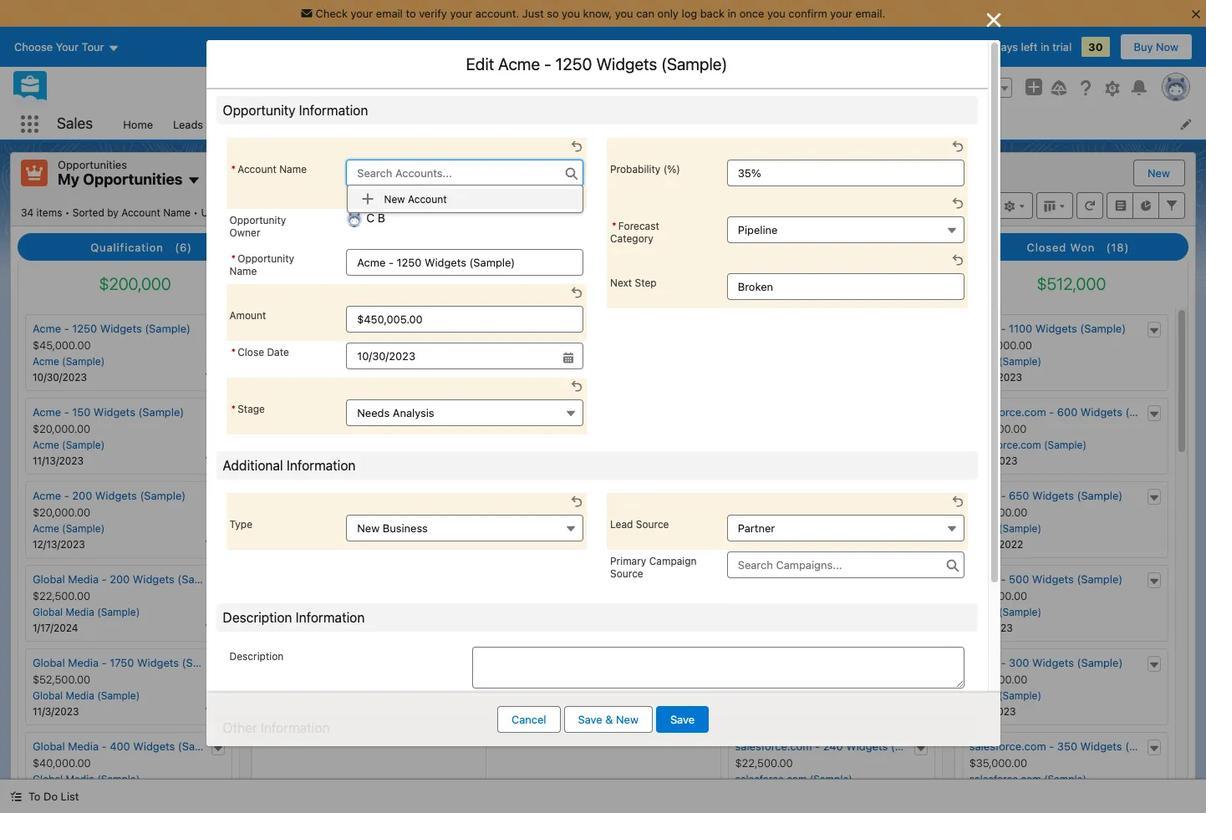 Task type: vqa. For each thing, say whether or not it's contained in the screenshot.
text default icon for Acme - 150 Widgets (Sample)
yes



Task type: locate. For each thing, give the bounding box(es) containing it.
Lead Source button
[[727, 515, 965, 542]]

acme up $45,000.00
[[33, 322, 61, 335]]

days left in trial
[[994, 40, 1072, 54]]

34
[[21, 206, 34, 219]]

other information
[[223, 721, 330, 736]]

new
[[1148, 166, 1171, 180], [384, 193, 405, 206], [357, 522, 380, 535], [616, 713, 639, 727]]

media up "$19,500.00"
[[771, 573, 802, 586]]

acme (sample) link for 200
[[33, 523, 105, 535]]

1 horizontal spatial 200
[[110, 573, 130, 586]]

lead source
[[610, 518, 669, 531]]

information for additional information
[[287, 458, 356, 473]]

you left can
[[615, 7, 633, 20]]

1 vertical spatial analysis
[[393, 406, 435, 420]]

1 horizontal spatial name
[[230, 265, 257, 278]]

* for * account name
[[231, 163, 236, 176]]

- left 350
[[1050, 740, 1055, 753]]

to do list
[[28, 790, 79, 804]]

your left email.
[[831, 7, 853, 20]]

trial
[[1053, 40, 1072, 54]]

0 horizontal spatial in
[[728, 7, 737, 20]]

- left "300"
[[1001, 656, 1006, 670]]

group down days
[[977, 78, 1013, 98]]

2 save from the left
[[671, 713, 695, 727]]

acme inside $20,000.00 acme (sample) 12/13/2023
[[33, 523, 59, 535]]

name inside list item
[[279, 163, 307, 176]]

1 vertical spatial group
[[230, 343, 584, 370]]

description down 11/15/2023
[[223, 610, 292, 625]]

acme up $36,000.00
[[970, 656, 998, 670]]

account
[[238, 163, 277, 176], [408, 193, 447, 206], [121, 206, 160, 219]]

needs analysis inside button
[[357, 406, 435, 420]]

new account
[[384, 193, 447, 206]]

acme (sample) link for 650
[[970, 523, 1042, 535]]

acme (sample) link for 500
[[970, 606, 1042, 619]]

0 vertical spatial analysis
[[358, 241, 405, 254]]

0 vertical spatial name
[[279, 163, 307, 176]]

acme (sample) link
[[33, 355, 105, 368], [267, 355, 339, 368], [970, 355, 1042, 368], [33, 439, 105, 452], [33, 523, 105, 535], [970, 523, 1042, 535], [970, 606, 1042, 619], [970, 690, 1042, 702]]

* up updated
[[231, 163, 236, 176]]

* stage
[[231, 403, 265, 416]]

opportunity owner
[[230, 214, 286, 239]]

0 horizontal spatial your
[[351, 7, 373, 20]]

media down $52,500.00
[[66, 690, 94, 702]]

* inside the * opportunity name
[[231, 253, 236, 265]]

opportunity inside the * opportunity name
[[238, 253, 294, 265]]

text default image for acme - 150 widgets (sample)
[[213, 409, 224, 420]]

27
[[245, 206, 256, 219]]

next
[[610, 277, 632, 289]]

1250
[[556, 54, 592, 74], [72, 322, 97, 335]]

needs analysis up $164,000
[[318, 241, 405, 254]]

$211,500
[[805, 274, 871, 294]]

1 vertical spatial 1250
[[72, 322, 97, 335]]

0 vertical spatial description
[[223, 610, 292, 625]]

acme up '10/18/2023'
[[970, 355, 996, 368]]

my opportunities|opportunities|list view element
[[10, 152, 1197, 814]]

media down the "$10,000.00"
[[769, 523, 797, 535]]

2 horizontal spatial you
[[768, 7, 786, 20]]

save down description text box
[[671, 713, 695, 727]]

0 horizontal spatial 200
[[72, 489, 92, 503]]

* for * stage
[[231, 403, 236, 416]]

1 horizontal spatial needs
[[357, 406, 390, 420]]

information for description information
[[296, 610, 365, 625]]

11/13/2023
[[33, 455, 84, 467]]

salesforce.com - 320 widgets (sample)
[[267, 489, 468, 503]]

source left campaign
[[610, 568, 644, 580]]

salesforce.com (sample) link up 11/15/2023
[[267, 523, 384, 535]]

text default image for salesforce.com - 320 widgets (sample)
[[459, 492, 471, 504]]

acme up '11/13/2023'
[[33, 439, 59, 452]]

1 horizontal spatial 1250
[[556, 54, 592, 74]]

$22,500.00 salesforce.com (sample)
[[735, 757, 853, 786]]

salesforce.com (sample) link down "$35,000.00"
[[970, 774, 1087, 786]]

name up (6)
[[163, 206, 191, 219]]

media inside $40,000.00 global media (sample)
[[66, 774, 94, 786]]

text default image
[[213, 325, 224, 337], [1149, 325, 1161, 337], [459, 409, 471, 420], [1149, 409, 1161, 420], [1149, 576, 1161, 588], [1149, 660, 1161, 671], [915, 743, 927, 755], [10, 791, 22, 803]]

- up $105,000.00
[[1001, 322, 1006, 335]]

salesforce.com
[[267, 406, 344, 419], [970, 406, 1047, 419], [267, 439, 339, 452], [970, 439, 1042, 452], [267, 489, 344, 503], [267, 523, 339, 535], [735, 690, 807, 702], [735, 740, 812, 753], [970, 740, 1047, 753], [735, 774, 807, 786], [970, 774, 1042, 786]]

text default image inside new account option
[[361, 192, 374, 206]]

global up do
[[33, 774, 63, 786]]

days
[[994, 40, 1018, 54]]

0 horizontal spatial group
[[230, 343, 584, 370]]

1 horizontal spatial save
[[671, 713, 695, 727]]

- down $20,000.00 acme (sample) 12/13/2023
[[102, 573, 107, 586]]

10/18/2023
[[970, 371, 1023, 384]]

salesforce.com (sample) link for salesforce.com - 240 widgets (sample)
[[735, 774, 853, 786]]

save
[[578, 713, 603, 727], [671, 713, 695, 727]]

log
[[682, 7, 697, 20]]

dashboards list item
[[680, 109, 782, 140]]

Stage, Needs Analysis button
[[346, 400, 584, 426]]

widgets inside global media - 1750 widgets (sample) $52,500.00 global media (sample) 11/3/2023
[[137, 656, 179, 670]]

in right left
[[1041, 40, 1050, 54]]

1 vertical spatial name
[[163, 206, 191, 219]]

salesforce.com (sample) link down $75,000.00
[[970, 439, 1087, 452]]

acme up 11/21/2023
[[267, 355, 293, 368]]

0 vertical spatial 200
[[355, 406, 375, 419]]

acme inside $20,000.00 acme (sample) 11/13/2023
[[33, 439, 59, 452]]

* forecast category
[[610, 220, 660, 245]]

complete
[[346, 188, 392, 201]]

owner
[[230, 227, 260, 239]]

1 vertical spatial opportunity
[[230, 214, 286, 227]]

acme inside $110,000.00 acme (sample) 11/21/2023
[[267, 355, 293, 368]]

• left updated
[[193, 206, 198, 219]]

you right so
[[562, 7, 580, 20]]

320
[[355, 489, 375, 503]]

quotes link
[[864, 109, 920, 140]]

you right once at the top of the page
[[768, 7, 786, 20]]

forecasts
[[620, 117, 670, 131]]

1 vertical spatial 200
[[72, 489, 92, 503]]

salesforce.com up "$35,000.00"
[[970, 740, 1047, 753]]

quotes list item
[[864, 109, 942, 140]]

$20,000.00 inside $20,000.00 salesforce.com (sample) 11/7/2023
[[267, 422, 325, 436]]

* left stage
[[231, 403, 236, 416]]

salesforce.com down 11/21/2023
[[267, 406, 344, 419]]

save button
[[656, 707, 709, 733]]

2 horizontal spatial 200
[[355, 406, 375, 419]]

global up 2/1/2024
[[735, 523, 766, 535]]

2 vertical spatial name
[[230, 265, 257, 278]]

items
[[36, 206, 62, 219]]

in
[[728, 7, 737, 20], [1041, 40, 1050, 54]]

0 horizontal spatial you
[[562, 7, 580, 20]]

- left 500
[[1001, 573, 1006, 586]]

1 your from the left
[[351, 7, 373, 20]]

ago
[[299, 206, 317, 219]]

salesforce.com inside $22,500.00 salesforce.com (sample)
[[735, 774, 807, 786]]

1 vertical spatial description
[[230, 651, 284, 663]]

$22,500.00
[[33, 590, 90, 603], [735, 757, 793, 770]]

Type button
[[346, 515, 584, 542]]

salesforce.com up $75,000.00
[[970, 406, 1047, 419]]

1 save from the left
[[578, 713, 603, 727]]

2 vertical spatial opportunity
[[238, 253, 294, 265]]

$22,500.00 inside $22,500.00 salesforce.com (sample)
[[735, 757, 793, 770]]

0 horizontal spatial $22,500.00
[[33, 590, 90, 603]]

leads list item
[[163, 109, 235, 140]]

0 horizontal spatial save
[[578, 713, 603, 727]]

new inside option
[[384, 193, 405, 206]]

salesforce.com up 11/8/2023
[[735, 690, 807, 702]]

new inside type button
[[357, 522, 380, 535]]

business
[[383, 522, 428, 535]]

global media (sample) link up 1/17/2024
[[33, 606, 140, 619]]

save & new button
[[564, 707, 653, 733]]

(sample) inside $50,000.00 acme (sample) 9/4/2023
[[999, 606, 1042, 619]]

200 inside global media - 200 widgets (sample) $22,500.00 global media (sample) 1/17/2024
[[110, 573, 130, 586]]

save left & on the bottom right of the page
[[578, 713, 603, 727]]

1 horizontal spatial •
[[193, 206, 198, 219]]

new for new business
[[357, 522, 380, 535]]

Amount text field
[[346, 306, 584, 333]]

$20,000.00 up '12/13/2023'
[[33, 506, 90, 519]]

acme - 300 widgets (sample)
[[970, 656, 1123, 670]]

0 horizontal spatial name
[[163, 206, 191, 219]]

0 vertical spatial in
[[728, 7, 737, 20]]

$19,500.00
[[735, 590, 792, 603]]

salesforce.com up 11/7/2023
[[267, 439, 339, 452]]

acme up 9/4/2023
[[970, 606, 996, 619]]

salesforce.com inside $20,000.00 salesforce.com (sample) 11/8/2023
[[735, 690, 807, 702]]

list
[[113, 109, 1207, 140]]

acme (sample) link for 150
[[33, 439, 105, 452]]

$20,000.00 for acme - 150 widgets (sample)
[[33, 422, 90, 436]]

negotiation
[[797, 241, 864, 254]]

email.
[[856, 7, 886, 20]]

1 you from the left
[[562, 7, 580, 20]]

acme inside $105,000.00 acme (sample) 10/18/2023
[[970, 355, 996, 368]]

30
[[1089, 40, 1103, 54]]

salesforce.com down $75,000.00
[[970, 439, 1042, 452]]

information
[[299, 103, 368, 118], [287, 458, 356, 473], [296, 610, 365, 625], [261, 721, 330, 736]]

acme (sample) link for 1,200
[[267, 355, 339, 368]]

global media - 200 widgets (sample) link
[[33, 573, 223, 586]]

$20,000.00 down 150
[[33, 422, 90, 436]]

$20,000.00 up 11/8/2023
[[735, 673, 793, 687]]

edit acme - 1250 widgets (sample)
[[466, 54, 728, 74]]

1250 up search... button
[[556, 54, 592, 74]]

$20,000.00 inside $20,000.00 acme (sample) 11/13/2023
[[33, 422, 90, 436]]

200
[[355, 406, 375, 419], [72, 489, 92, 503], [110, 573, 130, 586]]

list item containing *
[[226, 138, 587, 214]]

(sample) inside $40,000.00 global media (sample)
[[97, 774, 140, 786]]

1250 up $45,000.00
[[72, 322, 97, 335]]

analysis inside my opportunities|opportunities|list view 'element'
[[358, 241, 405, 254]]

qualification
[[91, 241, 164, 254]]

name inside the * opportunity name
[[230, 265, 257, 278]]

$20,000.00 inside $20,000.00 acme (sample) 12/13/2023
[[33, 506, 90, 519]]

* inside * forecast category
[[612, 220, 617, 232]]

1 vertical spatial needs analysis
[[357, 406, 435, 420]]

1 horizontal spatial $22,500.00
[[735, 757, 793, 770]]

media up "list"
[[66, 774, 94, 786]]

salesforce.com - 600 widgets (sample) link
[[970, 406, 1172, 419]]

list item
[[226, 138, 587, 214]]

widgets
[[596, 54, 657, 74], [100, 322, 142, 335], [337, 322, 379, 335], [1036, 322, 1078, 335], [94, 406, 135, 419], [378, 406, 420, 419], [1081, 406, 1123, 419], [95, 489, 137, 503], [378, 489, 420, 503], [829, 489, 871, 503], [1033, 489, 1074, 503], [133, 573, 175, 586], [834, 573, 876, 586], [1033, 573, 1074, 586], [137, 656, 179, 670], [1033, 656, 1074, 670], [133, 740, 175, 753], [846, 740, 888, 753], [1081, 740, 1123, 753]]

Forecast Category, Pipeline button
[[727, 217, 965, 243]]

2 horizontal spatial account
[[408, 193, 447, 206]]

$20,000.00 inside $20,000.00 salesforce.com (sample) 11/8/2023
[[735, 673, 793, 687]]

opportunity
[[223, 103, 296, 118], [230, 214, 286, 227], [238, 253, 294, 265]]

1 horizontal spatial you
[[615, 7, 633, 20]]

text default image for acme - 1250 widgets (sample)
[[213, 325, 224, 337]]

name
[[279, 163, 307, 176], [163, 206, 191, 219], [230, 265, 257, 278]]

confirm
[[789, 7, 828, 20]]

None text field
[[346, 249, 584, 276]]

1 horizontal spatial group
[[977, 78, 1013, 98]]

new account option
[[347, 189, 583, 209]]

text default image for salesforce.com - 350 widgets (sample)
[[1149, 743, 1161, 755]]

acme (sample) link down $105,000.00
[[970, 355, 1042, 368]]

0 horizontal spatial needs
[[318, 241, 354, 254]]

salesforce.com - 350 widgets (sample)
[[970, 740, 1171, 753]]

•
[[65, 206, 70, 219], [193, 206, 198, 219]]

$512,000
[[1037, 274, 1107, 294]]

save & new
[[578, 713, 639, 727]]

salesforce.com (sample) link down 240
[[735, 774, 853, 786]]

opportunities down search...
[[422, 117, 491, 131]]

* down owner at the top of the page
[[231, 253, 236, 265]]

2 vertical spatial 200
[[110, 573, 130, 586]]

None search field
[[793, 192, 993, 219]]

$105,000.00
[[970, 339, 1033, 352]]

sales
[[57, 115, 93, 132]]

salesforce.com inside $35,000.00 salesforce.com (sample)
[[970, 774, 1042, 786]]

(sample) inside $10,000.00 global media (sample) 2/1/2024
[[800, 523, 843, 535]]

acme (sample) link for 300
[[970, 690, 1042, 702]]

None text field
[[346, 343, 584, 370]]

acme (sample) link down $50,000.00
[[970, 606, 1042, 619]]

1 vertical spatial needs
[[357, 406, 390, 420]]

new inside my opportunities|opportunities|list view 'element'
[[1148, 166, 1171, 180]]

1 vertical spatial source
[[610, 568, 644, 580]]

list
[[61, 790, 79, 804]]

2 horizontal spatial your
[[831, 7, 853, 20]]

global media - 180 widgets (sample)
[[735, 573, 925, 586]]

reports
[[792, 117, 832, 131]]

description for description information
[[223, 610, 292, 625]]

by
[[107, 206, 119, 219]]

text default image for acme - 200 widgets (sample)
[[213, 492, 224, 504]]

0 horizontal spatial •
[[65, 206, 70, 219]]

save inside save button
[[671, 713, 695, 727]]

account inside option
[[408, 193, 447, 206]]

accounts link
[[235, 109, 302, 140]]

media down '12/13/2023'
[[68, 573, 99, 586]]

needs analysis inside my opportunities|opportunities|list view 'element'
[[318, 241, 405, 254]]

acme inside $60,000.00 acme (sample) 10/24/2022
[[970, 523, 996, 535]]

additional
[[223, 458, 283, 473]]

* inside list item
[[231, 163, 236, 176]]

(sample) inside $20,000.00 salesforce.com (sample) 11/8/2023
[[810, 690, 853, 702]]

2 horizontal spatial name
[[279, 163, 307, 176]]

salesforce.com inside $75,000.00 salesforce.com (sample) 4/19/2023
[[970, 439, 1042, 452]]

(sample) inside $110,000.00 acme (sample) 11/21/2023
[[296, 355, 339, 368]]

global media - 1750 widgets (sample) link
[[33, 656, 228, 670]]

acme (sample) link up '11/13/2023'
[[33, 439, 105, 452]]

now
[[1156, 40, 1179, 54]]

amount list item
[[226, 284, 587, 341]]

description down description information
[[230, 651, 284, 663]]

* inside needs analysis list item
[[231, 403, 236, 416]]

- up '$110,000.00'
[[298, 322, 303, 335]]

1 • from the left
[[65, 206, 70, 219]]

sorted
[[73, 206, 104, 219]]

salesforce.com (sample) link for salesforce.com - 350 widgets (sample)
[[970, 774, 1087, 786]]

in right back
[[728, 7, 737, 20]]

salesforce.com (sample) 11/15/2023
[[267, 523, 384, 551]]

do
[[44, 790, 58, 804]]

- up search... button
[[544, 54, 552, 74]]

salesforce.com down "$35,000.00"
[[970, 774, 1042, 786]]

1 horizontal spatial your
[[450, 7, 473, 20]]

(sample) inside $60,000.00 acme (sample) 10/24/2022
[[999, 523, 1042, 535]]

salesforce.com down 11/8/2023
[[735, 774, 807, 786]]

text default image
[[361, 192, 374, 206], [459, 325, 471, 337], [213, 409, 224, 420], [213, 492, 224, 504], [459, 492, 471, 504], [915, 492, 927, 504], [1149, 492, 1161, 504], [915, 576, 927, 588], [213, 743, 224, 755], [1149, 743, 1161, 755]]

information for other information
[[261, 721, 330, 736]]

needs up $20,000.00 salesforce.com (sample) 11/7/2023
[[357, 406, 390, 420]]

media
[[771, 489, 802, 503], [769, 523, 797, 535], [68, 573, 99, 586], [771, 573, 802, 586], [66, 606, 94, 619], [68, 656, 99, 670], [66, 690, 94, 702], [68, 740, 99, 753], [66, 774, 94, 786]]

acme - 1,200 widgets (sample)
[[267, 322, 428, 335]]

media up 1/17/2024
[[66, 606, 94, 619]]

group
[[977, 78, 1013, 98], [230, 343, 584, 370]]

acme up 10/24/2022
[[970, 523, 996, 535]]

acme up the 1/16/2023
[[970, 690, 996, 702]]

group down amount list item
[[230, 343, 584, 370]]

global inside $40,000.00 global media (sample)
[[33, 774, 63, 786]]

200 for acme
[[72, 489, 92, 503]]

text default image for global media - 400 widgets (sample)
[[213, 743, 224, 755]]

0 vertical spatial opportunity
[[223, 103, 296, 118]]

Search Accounts... text field
[[346, 160, 584, 186]]

opportunities
[[422, 117, 491, 131], [58, 158, 127, 171], [83, 171, 183, 188]]

save for save & new
[[578, 713, 603, 727]]

1 horizontal spatial account
[[238, 163, 277, 176]]

(7)
[[875, 241, 892, 254]]

(sample)
[[661, 54, 728, 74], [145, 322, 191, 335], [382, 322, 428, 335], [1081, 322, 1126, 335], [62, 355, 105, 368], [296, 355, 339, 368], [999, 355, 1042, 368], [138, 406, 184, 419], [423, 406, 468, 419], [1126, 406, 1172, 419], [62, 439, 105, 452], [341, 439, 384, 452], [765, 439, 808, 452], [1044, 439, 1087, 452], [140, 489, 186, 503], [423, 489, 468, 503], [874, 489, 920, 503], [1077, 489, 1123, 503], [62, 523, 105, 535], [341, 523, 384, 535], [800, 523, 843, 535], [999, 523, 1042, 535], [178, 573, 223, 586], [879, 573, 925, 586], [1077, 573, 1123, 586], [97, 606, 140, 619], [999, 606, 1042, 619], [182, 656, 228, 670], [1077, 656, 1123, 670], [97, 690, 140, 702], [810, 690, 853, 702], [999, 690, 1042, 702], [178, 740, 224, 753], [891, 740, 937, 753], [1126, 740, 1171, 753], [97, 774, 140, 786], [810, 774, 853, 786], [1044, 774, 1087, 786]]

my
[[58, 171, 80, 188]]

acme (sample) link up '12/13/2023'
[[33, 523, 105, 535]]

needs inside my opportunities|opportunities|list view 'element'
[[318, 241, 354, 254]]

name up ago in the left of the page
[[279, 163, 307, 176]]

global down '12/13/2023'
[[33, 573, 65, 586]]

reports list item
[[782, 109, 864, 140]]

0 horizontal spatial account
[[121, 206, 160, 219]]

global media - 180 widgets (sample) link
[[735, 573, 925, 586]]

acme (sample) link for 1100
[[970, 355, 1042, 368]]

information for opportunity information
[[299, 103, 368, 118]]

acme up '12/13/2023'
[[33, 523, 59, 535]]

0 vertical spatial needs
[[318, 241, 354, 254]]

(sample) inside $20,000.00 acme (sample) 12/13/2023
[[62, 523, 105, 535]]

acme (sample) link down '$110,000.00'
[[267, 355, 339, 368]]

- left 320
[[347, 489, 352, 503]]

0 vertical spatial source
[[636, 518, 669, 531]]

(sample) inside $20,000.00 acme (sample) 11/13/2023
[[62, 439, 105, 452]]

0 horizontal spatial 1250
[[72, 322, 97, 335]]

- left 80
[[805, 489, 810, 503]]

1 horizontal spatial in
[[1041, 40, 1050, 54]]

needs up $164,000
[[318, 241, 354, 254]]

- left 650
[[1001, 489, 1006, 503]]

global up $40,000.00
[[33, 740, 65, 753]]

name for * opportunity name
[[230, 265, 257, 278]]

save inside save & new button
[[578, 713, 603, 727]]

probability
[[610, 163, 661, 176]]

acme up 10/30/2023
[[33, 355, 59, 368]]

0 vertical spatial $22,500.00
[[33, 590, 90, 603]]

Search My Opportunities list view. search field
[[793, 192, 993, 219]]

* for * forecast category
[[612, 220, 617, 232]]

0 vertical spatial needs analysis
[[318, 241, 405, 254]]

acme - 300 widgets (sample) link
[[970, 656, 1123, 670]]

2 you from the left
[[615, 7, 633, 20]]

$22,500.00 inside global media - 200 widgets (sample) $22,500.00 global media (sample) 1/17/2024
[[33, 590, 90, 603]]

1 vertical spatial $22,500.00
[[735, 757, 793, 770]]

$22,500.00 down 11/8/2023
[[735, 757, 793, 770]]

$20,000.00 up 11/7/2023
[[267, 422, 325, 436]]



Task type: describe. For each thing, give the bounding box(es) containing it.
other
[[223, 721, 257, 736]]

Next Step text field
[[727, 273, 965, 300]]

leads
[[173, 117, 203, 131]]

global media - 200 widgets (sample) $22,500.00 global media (sample) 1/17/2024
[[33, 573, 223, 635]]

3 you from the left
[[768, 7, 786, 20]]

text default image for salesforce.com - 240 widgets (sample)
[[915, 743, 927, 755]]

needs inside button
[[357, 406, 390, 420]]

salesforce.com - 600 widgets (sample)
[[970, 406, 1172, 419]]

Probability (%) text field
[[727, 160, 965, 186]]

field.
[[415, 188, 438, 201]]

(sample) inside $105,000.00 acme (sample) 10/18/2023
[[999, 355, 1042, 368]]

acme - 1250 widgets (sample) link
[[33, 322, 191, 335]]

acme inside $45,000.00 acme (sample) 10/30/2023
[[33, 355, 59, 368]]

accounts list item
[[235, 109, 324, 140]]

4/19/2023
[[970, 455, 1018, 467]]

(sample) inside salesforce.com (sample) 11/15/2023
[[341, 523, 384, 535]]

description for description
[[230, 651, 284, 663]]

type
[[230, 518, 253, 531]]

Primary Campaign Source text field
[[727, 552, 965, 579]]

name for * account name
[[279, 163, 307, 176]]

media up $52,500.00
[[68, 656, 99, 670]]

to
[[406, 7, 416, 20]]

pipeline list item
[[607, 195, 968, 252]]

text default image for acme - 1100 widgets (sample)
[[1149, 325, 1161, 337]]

global up the "$10,000.00"
[[735, 489, 768, 503]]

global inside $10,000.00 global media (sample) 2/1/2024
[[735, 523, 766, 535]]

0 vertical spatial group
[[977, 78, 1013, 98]]

won
[[1071, 241, 1096, 254]]

media up the "$10,000.00"
[[771, 489, 802, 503]]

- up $20,000.00 acme (sample) 12/13/2023
[[64, 489, 69, 503]]

so
[[547, 7, 559, 20]]

category
[[610, 232, 654, 245]]

11/15/2023
[[267, 539, 318, 551]]

additional information
[[223, 458, 356, 473]]

$20,000.00 for acme - 200 widgets (sample)
[[33, 506, 90, 519]]

contacts list item
[[324, 109, 412, 140]]

(sample) inside $22,500.00 salesforce.com (sample)
[[810, 774, 853, 786]]

calendar
[[533, 117, 578, 131]]

text default image for global media - 180 widgets (sample)
[[915, 576, 927, 588]]

text default image for acme - 650 widgets (sample)
[[1149, 492, 1161, 504]]

acme up $50,000.00
[[970, 573, 998, 586]]

acme inside $50,000.00 acme (sample) 9/4/2023
[[970, 606, 996, 619]]

acme - 650 widgets (sample) link
[[970, 489, 1123, 503]]

salesforce.com - 350 widgets (sample) link
[[970, 740, 1171, 753]]

edit
[[466, 54, 494, 74]]

11/7/2023
[[267, 455, 312, 467]]

opportunities link
[[412, 109, 501, 140]]

&
[[606, 713, 613, 727]]

global up $52,500.00
[[33, 656, 65, 670]]

(sample) inside $20,000.00 salesforce.com (sample) 11/7/2023
[[341, 439, 384, 452]]

analysis inside needs analysis button
[[393, 406, 435, 420]]

150
[[72, 406, 91, 419]]

salesforce.com (sample) link up 11/8/2023
[[735, 690, 853, 702]]

partner list item
[[607, 493, 968, 550]]

acme - 1,200 widgets (sample) link
[[267, 322, 428, 335]]

salesforce.com - 240 widgets (sample) link
[[735, 740, 937, 753]]

opportunities list item
[[412, 109, 523, 140]]

$10,000.00
[[735, 506, 792, 519]]

11/3/2023
[[33, 706, 79, 718]]

leave feedback link
[[898, 40, 980, 54]]

acme right edit
[[498, 54, 540, 74]]

opportunities inside opportunities link
[[422, 117, 491, 131]]

2 your from the left
[[450, 7, 473, 20]]

global up 11/3/2023
[[33, 690, 63, 702]]

$36,000.00 acme (sample) 1/16/2023
[[970, 673, 1042, 718]]

global up "$19,500.00"
[[735, 573, 768, 586]]

name inside my opportunities|opportunities|list view 'element'
[[163, 206, 191, 219]]

acme (sample) link for 1250
[[33, 355, 105, 368]]

salesforce.com (sample) link for salesforce.com - 600 widgets (sample)
[[970, 439, 1087, 452]]

acme - 1100 widgets (sample) link
[[970, 322, 1126, 335]]

$36,000.00
[[970, 673, 1028, 687]]

$20,000.00 for salesforce.com - 200 widgets (sample)
[[267, 422, 325, 436]]

3 your from the left
[[831, 7, 853, 20]]

opportunity for owner
[[230, 214, 286, 227]]

acme down '11/13/2023'
[[33, 489, 61, 503]]

- up $20,000.00 salesforce.com (sample) 11/7/2023
[[347, 406, 352, 419]]

list view controls image
[[997, 192, 1033, 219]]

next step list item
[[607, 252, 968, 309]]

650
[[1009, 489, 1030, 503]]

global media (sample) link down the "$10,000.00"
[[735, 523, 843, 535]]

(sample) inside $35,000.00 salesforce.com (sample)
[[1044, 774, 1087, 786]]

- left 180
[[805, 573, 810, 586]]

acme up the "$10,000.00"
[[735, 439, 762, 452]]

new business
[[357, 522, 428, 535]]

new button
[[1135, 161, 1184, 186]]

$52,500.00
[[33, 673, 90, 687]]

inverse image
[[984, 10, 1004, 30]]

200 for salesforce.com
[[355, 406, 375, 419]]

proposal
[[571, 241, 621, 254]]

global up 1/17/2024
[[33, 606, 63, 619]]

$20,000.00 acme (sample) 11/13/2023
[[33, 422, 105, 467]]

feedback
[[931, 40, 980, 54]]

text default image for acme - 1,200 widgets (sample)
[[459, 325, 471, 337]]

acme - 1250 widgets (sample)
[[33, 322, 191, 335]]

acme - 500 widgets (sample) link
[[970, 573, 1123, 586]]

$75,000.00 salesforce.com (sample) 4/19/2023
[[970, 422, 1087, 467]]

salesforce.com (sample) link for salesforce.com - 320 widgets (sample)
[[267, 523, 384, 535]]

- inside global media - 1750 widgets (sample) $52,500.00 global media (sample) 11/3/2023
[[102, 656, 107, 670]]

my opportunities
[[58, 171, 183, 188]]

2 • from the left
[[193, 206, 198, 219]]

salesforce.com up $22,500.00 salesforce.com (sample)
[[735, 740, 812, 753]]

global media (sample) link up "list"
[[33, 774, 140, 786]]

needs analysis list item
[[226, 378, 587, 435]]

1250 inside my opportunities|opportunities|list view 'element'
[[72, 322, 97, 335]]

search...
[[443, 81, 487, 94]]

leads link
[[163, 109, 213, 140]]

acme up '$110,000.00'
[[267, 322, 295, 335]]

widgets inside global media - 200 widgets (sample) $22,500.00 global media (sample) 1/17/2024
[[133, 573, 175, 586]]

$50,000.00
[[970, 590, 1028, 603]]

media up $40,000.00 global media (sample)
[[68, 740, 99, 753]]

10/24/2022
[[970, 539, 1024, 551]]

closed won
[[1027, 241, 1096, 254]]

Description text field
[[472, 647, 965, 689]]

leave
[[898, 40, 928, 54]]

- left 150
[[64, 406, 69, 419]]

acme up $105,000.00
[[970, 322, 998, 335]]

campaign
[[649, 555, 697, 568]]

check your email to verify your account. just so you know, you can only log back in once you confirm your email.
[[316, 7, 886, 20]]

search... button
[[410, 74, 745, 101]]

calendar link
[[523, 109, 588, 140]]

new business list item
[[226, 493, 587, 550]]

* for * close date
[[231, 346, 236, 359]]

media inside $10,000.00 global media (sample) 2/1/2024
[[769, 523, 797, 535]]

opportunity for information
[[223, 103, 296, 118]]

$164,000
[[334, 274, 404, 294]]

* opportunity name
[[230, 253, 294, 278]]

opportunity information
[[223, 103, 368, 118]]

- left 400
[[102, 740, 107, 753]]

(sample) inside $45,000.00 acme (sample) 10/30/2023
[[62, 355, 105, 368]]

text default image for acme - 500 widgets (sample)
[[1149, 576, 1161, 588]]

0 vertical spatial 1250
[[556, 54, 592, 74]]

$50,000.00 acme (sample) 9/4/2023
[[970, 590, 1042, 635]]

* for * opportunity name
[[231, 253, 236, 265]]

acme inside $36,000.00 acme (sample) 1/16/2023
[[970, 690, 996, 702]]

$40,000.00 global media (sample)
[[33, 757, 140, 786]]

text default image for global media - 80 widgets (sample)
[[915, 492, 927, 504]]

1 vertical spatial in
[[1041, 40, 1050, 54]]

80
[[813, 489, 826, 503]]

$40,000.00
[[33, 757, 91, 770]]

save for save
[[671, 713, 695, 727]]

1/17/2024
[[33, 622, 78, 635]]

(sample) inside $36,000.00 acme (sample) 1/16/2023
[[999, 690, 1042, 702]]

step
[[635, 277, 657, 289]]

list containing home
[[113, 109, 1207, 140]]

calendar list item
[[523, 109, 610, 140]]

text default image for salesforce.com - 600 widgets (sample)
[[1149, 409, 1161, 420]]

- inside global media - 200 widgets (sample) $22,500.00 global media (sample) 1/17/2024
[[102, 573, 107, 586]]

source inside partner list item
[[636, 518, 669, 531]]

salesforce.com down additional information
[[267, 489, 344, 503]]

acme left 150
[[33, 406, 61, 419]]

- left 600
[[1050, 406, 1055, 419]]

$35,000.00
[[970, 757, 1028, 770]]

source inside primary campaign source
[[610, 568, 644, 580]]

acme - 150 widgets (sample)
[[33, 406, 184, 419]]

my opportunities status
[[21, 206, 201, 219]]

description information
[[223, 610, 365, 625]]

text default image for salesforce.com - 200 widgets (sample)
[[459, 409, 471, 420]]

to
[[28, 790, 41, 804]]

$110,000.00
[[267, 339, 328, 352]]

opportunities down sales
[[58, 158, 127, 171]]

salesforce.com - 200 widgets (sample) link
[[267, 406, 468, 419]]

stage
[[238, 403, 265, 416]]

new for new
[[1148, 166, 1171, 180]]

account for new
[[408, 193, 447, 206]]

left
[[1021, 40, 1038, 54]]

- up $45,000.00
[[64, 322, 69, 335]]

account inside my opportunities|opportunities|list view 'element'
[[121, 206, 160, 219]]

(sample) inside $75,000.00 salesforce.com (sample) 4/19/2023
[[1044, 439, 1087, 452]]

account for *
[[238, 163, 277, 176]]

- left 240
[[815, 740, 820, 753]]

(0)
[[632, 241, 649, 254]]

$75,000.00
[[970, 422, 1027, 436]]

text default image for acme - 300 widgets (sample)
[[1149, 660, 1161, 671]]

select list display image
[[1037, 192, 1074, 219]]

salesforce.com inside $20,000.00 salesforce.com (sample) 11/7/2023
[[267, 439, 339, 452]]

opportunities up by
[[83, 171, 183, 188]]

(%)
[[664, 163, 681, 176]]

salesforce.com inside salesforce.com (sample) 11/15/2023
[[267, 523, 339, 535]]

group containing *
[[230, 343, 584, 370]]

10/31/2023
[[735, 622, 788, 635]]

verify
[[419, 7, 447, 20]]

text default image inside to do list button
[[10, 791, 22, 803]]

probability (%) list item
[[607, 138, 968, 195]]

can
[[636, 7, 655, 20]]

dashboards link
[[680, 109, 761, 140]]

buy
[[1134, 40, 1153, 54]]

$10,000.00 global media (sample) 2/1/2024
[[735, 506, 843, 551]]

2/1/2024
[[735, 539, 777, 551]]

account.
[[476, 7, 520, 20]]

once
[[740, 7, 765, 20]]

$200,000
[[99, 274, 171, 294]]

global media (sample) link down $52,500.00
[[33, 690, 140, 702]]

new for new account
[[384, 193, 405, 206]]

11/8/2023
[[735, 706, 782, 718]]

$35,000.00 salesforce.com (sample)
[[970, 757, 1087, 786]]

34 items • sorted by account name • updated 27 minutes ago
[[21, 206, 317, 219]]

acme up $60,000.00
[[970, 489, 998, 503]]



